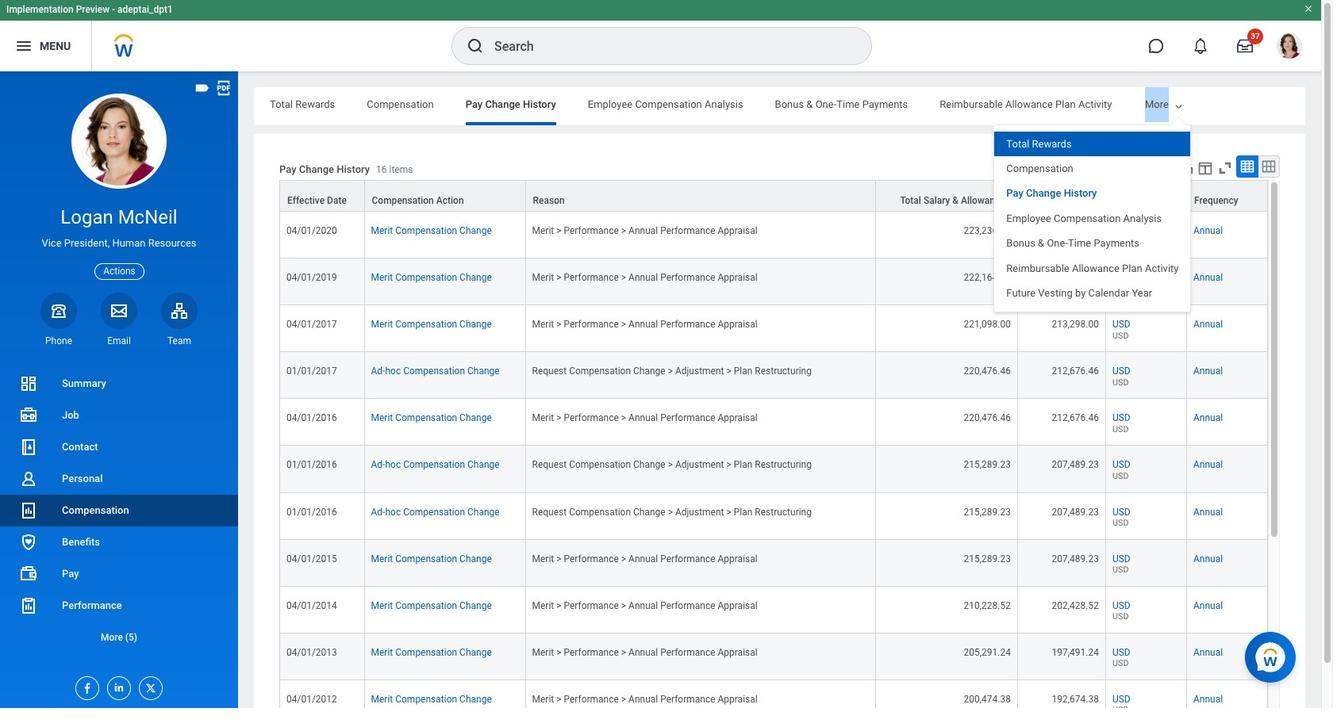 Task type: locate. For each thing, give the bounding box(es) containing it.
212,676.46 for merit > performance > annual performance appraisal
[[1052, 413, 1100, 424]]

rewards up pay change history 16 items
[[295, 98, 335, 110]]

one-
[[816, 98, 837, 110], [1047, 237, 1069, 249]]

0 vertical spatial rewards
[[295, 98, 335, 110]]

export to excel image
[[1118, 160, 1135, 177]]

1 hoc from the top
[[385, 366, 401, 377]]

3 usd usd from the top
[[1113, 413, 1131, 435]]

1 horizontal spatial vesting
[[1176, 98, 1211, 110]]

&
[[807, 98, 813, 110], [953, 195, 959, 206], [1038, 237, 1045, 249]]

8 appraisal from the top
[[718, 695, 758, 706]]

merit compensation change for 04/01/2015
[[371, 554, 492, 565]]

222,164.00
[[964, 272, 1011, 284]]

activity up total rewards 'option'
[[1079, 98, 1113, 110]]

1 vertical spatial request
[[532, 460, 567, 471]]

total inside 'option'
[[1007, 138, 1030, 150]]

3 hoc from the top
[[385, 507, 401, 518]]

0 vertical spatial reimbursable
[[940, 98, 1003, 110]]

11 annual link from the top
[[1194, 695, 1223, 706]]

employee compensation analysis option
[[995, 206, 1191, 231]]

1 horizontal spatial employee compensation analysis
[[1007, 213, 1162, 224]]

4 merit compensation change link from the top
[[371, 413, 492, 424]]

merit compensation change for 04/01/2020
[[371, 226, 492, 237]]

4 usd link from the top
[[1113, 363, 1131, 377]]

9 annual link from the top
[[1194, 601, 1223, 612]]

future vesting by calendar year option
[[995, 281, 1191, 306]]

merit compensation change link for 04/01/2012
[[371, 695, 492, 706]]

history inside option
[[1064, 188, 1098, 200]]

total rewards inside tab list
[[270, 98, 335, 110]]

1 horizontal spatial reimbursable
[[1007, 262, 1070, 274]]

1 usd usd from the top
[[1113, 319, 1131, 341]]

0 horizontal spatial future
[[1007, 287, 1036, 299]]

one- for tab list containing total rewards
[[816, 98, 837, 110]]

merit compensation change link for 04/01/2015
[[371, 554, 492, 565]]

total rewards up pay change history 16 items
[[270, 98, 335, 110]]

2 usd link from the top
[[1113, 269, 1131, 284]]

future vesting by calendar year down the 214,364.00
[[1007, 287, 1153, 299]]

more inside more (5) dropdown button
[[101, 633, 123, 644]]

1 vertical spatial ad-
[[371, 460, 385, 471]]

6 usd link from the top
[[1113, 457, 1131, 471]]

year down profile logan mcneil image
[[1270, 98, 1290, 110]]

analysis for list box containing total rewards
[[1124, 213, 1162, 224]]

3 ad-hoc compensation change link from the top
[[371, 507, 500, 518]]

212,676.46
[[1052, 366, 1100, 377], [1052, 413, 1100, 424]]

tag image
[[194, 79, 211, 97]]

1 vertical spatial by
[[1076, 287, 1086, 299]]

5 merit compensation change link from the top
[[371, 554, 492, 565]]

facebook image
[[76, 678, 94, 695]]

1 horizontal spatial bonus & one-time payments
[[1007, 237, 1140, 249]]

merit > performance > annual performance appraisal for 04/01/2016
[[532, 413, 758, 424]]

11 usd link from the top
[[1113, 691, 1131, 706]]

calendar
[[1226, 98, 1267, 110], [1089, 287, 1130, 299]]

2 row from the top
[[279, 212, 1269, 259]]

0 horizontal spatial year
[[1132, 287, 1153, 299]]

2 vertical spatial hoc
[[385, 507, 401, 518]]

pay inside tab list
[[466, 98, 483, 110]]

employee compensation analysis down "search workday" search field
[[588, 98, 744, 110]]

list box
[[995, 131, 1191, 306]]

analysis
[[705, 98, 744, 110], [1124, 213, 1162, 224]]

1 horizontal spatial more
[[1146, 98, 1169, 110]]

pay change history inside option
[[1007, 188, 1098, 200]]

0 vertical spatial allowance
[[1006, 98, 1053, 110]]

merit > performance > annual performance appraisal for 04/01/2013
[[532, 648, 758, 659]]

bonus & one-time payments for list box containing total rewards
[[1007, 237, 1140, 249]]

2 merit compensation change from the top
[[371, 272, 492, 284]]

usd usd for 4th usd link from the bottom
[[1113, 554, 1131, 576]]

pay change history option
[[995, 181, 1191, 206]]

merit > performance > annual performance appraisal for 04/01/2012
[[532, 695, 758, 706]]

allowance up total rewards 'option'
[[1006, 98, 1053, 110]]

1 horizontal spatial rewards
[[1032, 138, 1072, 150]]

6 merit > performance > annual performance appraisal from the top
[[532, 601, 758, 612]]

merit compensation change link for 04/01/2019
[[371, 272, 492, 284]]

0 horizontal spatial reimbursable
[[940, 98, 1003, 110]]

pay change history up 215,436.00
[[1007, 188, 1098, 200]]

0 horizontal spatial activity
[[1079, 98, 1113, 110]]

more up select to filter grid data image
[[1146, 98, 1169, 110]]

reimbursable inside option
[[1007, 262, 1070, 274]]

activity for list box containing total rewards
[[1145, 262, 1179, 274]]

merit compensation change for 04/01/2017
[[371, 319, 492, 330]]

employee compensation analysis inside option
[[1007, 213, 1162, 224]]

3 appraisal from the top
[[718, 319, 758, 330]]

7 usd from the top
[[1113, 366, 1131, 377]]

annual link for 7th usd link from the top of the page
[[1194, 507, 1223, 518]]

1 vertical spatial 215,289.23
[[964, 507, 1011, 518]]

contact image
[[19, 438, 38, 457]]

3 restructuring from the top
[[755, 507, 812, 518]]

merit compensation change for 04/01/2014
[[371, 601, 492, 612]]

activity inside option
[[1145, 262, 1179, 274]]

1 horizontal spatial calendar
[[1226, 98, 1267, 110]]

row containing 04/01/2016
[[279, 400, 1269, 447]]

year down reimbursable allowance plan activity option
[[1132, 287, 1153, 299]]

items
[[389, 165, 413, 176]]

1 vertical spatial employee
[[1007, 213, 1052, 224]]

pay change history down search image
[[466, 98, 556, 110]]

vesting down notifications large icon
[[1176, 98, 1211, 110]]

1 appraisal from the top
[[718, 226, 758, 237]]

1 vertical spatial 220,476.46
[[964, 413, 1011, 424]]

merit > performance > annual performance appraisal
[[532, 226, 758, 237], [532, 272, 758, 284], [532, 319, 758, 330], [532, 413, 758, 424], [532, 554, 758, 565], [532, 601, 758, 612], [532, 648, 758, 659], [532, 695, 758, 706]]

& inside tab list
[[807, 98, 813, 110]]

calendar down reimbursable allowance plan activity option
[[1089, 287, 1130, 299]]

ad- for 1st the ad-hoc compensation change link from the top of the page
[[371, 366, 385, 377]]

7 row from the top
[[279, 447, 1269, 493]]

0 vertical spatial history
[[523, 98, 556, 110]]

04/01/2014
[[287, 601, 337, 612]]

reimbursable allowance plan activity inside option
[[1007, 262, 1179, 274]]

fullscreen image
[[1217, 160, 1234, 177]]

1 vertical spatial more
[[101, 633, 123, 644]]

1 215,289.23 from the top
[[964, 460, 1011, 471]]

2 215,289.23 from the top
[[964, 507, 1011, 518]]

4 annual link from the top
[[1194, 366, 1223, 377]]

annual link for ninth usd link from the bottom of the page
[[1194, 319, 1223, 330]]

team logan mcneil element
[[161, 335, 198, 348]]

12 row from the top
[[279, 681, 1269, 709]]

1 vertical spatial analysis
[[1124, 213, 1162, 224]]

ad-hoc compensation change
[[371, 366, 500, 377], [371, 460, 500, 471], [371, 507, 500, 518]]

1 vertical spatial 207,489.23
[[1052, 507, 1100, 518]]

restructuring for 1st the ad-hoc compensation change link from the top of the page
[[755, 366, 812, 377]]

6 annual link from the top
[[1194, 460, 1223, 471]]

2 vertical spatial request
[[532, 507, 567, 518]]

analysis inside employee compensation analysis option
[[1124, 213, 1162, 224]]

linkedin image
[[108, 678, 125, 695]]

hoc for first the ad-hoc compensation change link from the bottom of the page
[[385, 507, 401, 518]]

summary image
[[19, 375, 38, 394]]

contact
[[62, 441, 98, 453]]

1 row from the top
[[279, 180, 1269, 212]]

0 horizontal spatial calendar
[[1089, 287, 1130, 299]]

activity down bonus & one-time payments option
[[1145, 262, 1179, 274]]

7 usd usd from the top
[[1113, 601, 1131, 623]]

& inside total salary & allowances popup button
[[953, 195, 959, 206]]

1 vertical spatial activity
[[1145, 262, 1179, 274]]

04/01/2013
[[287, 648, 337, 659]]

6 row from the top
[[279, 400, 1269, 447]]

0 vertical spatial ad-hoc compensation change
[[371, 366, 500, 377]]

pay right base
[[1083, 195, 1099, 206]]

merit > performance > annual performance appraisal for 04/01/2015
[[532, 554, 758, 565]]

215,436.00
[[1052, 226, 1100, 237]]

effective date button
[[280, 181, 364, 211]]

1 merit > performance > annual performance appraisal from the top
[[532, 226, 758, 237]]

year
[[1270, 98, 1290, 110], [1132, 287, 1153, 299]]

time inside tab list
[[837, 98, 860, 110]]

6 usd usd from the top
[[1113, 554, 1131, 576]]

1 vertical spatial allowance
[[1073, 262, 1120, 274]]

compensation action button
[[365, 181, 525, 211]]

1 vertical spatial ad-hoc compensation change
[[371, 460, 500, 471]]

200,474.38
[[964, 695, 1011, 706]]

01/01/2016 up 04/01/2015
[[287, 507, 337, 518]]

by inside option
[[1076, 287, 1086, 299]]

request compensation change > adjustment > plan restructuring for second the ad-hoc compensation change link from the top of the page
[[532, 460, 812, 471]]

bonus & one-time payments for tab list containing total rewards
[[775, 98, 908, 110]]

year inside option
[[1132, 287, 1153, 299]]

1 vertical spatial history
[[337, 164, 370, 176]]

2 horizontal spatial history
[[1064, 188, 1098, 200]]

ad-
[[371, 366, 385, 377], [371, 460, 385, 471], [371, 507, 385, 518]]

9 row from the top
[[279, 540, 1269, 587]]

allowance
[[1006, 98, 1053, 110], [1073, 262, 1120, 274]]

2 ad-hoc compensation change from the top
[[371, 460, 500, 471]]

calendar inside option
[[1089, 287, 1130, 299]]

future down 222,164.00
[[1007, 287, 1036, 299]]

time inside option
[[1069, 237, 1092, 249]]

bonus & one-time payments inside tab list
[[775, 98, 908, 110]]

future vesting by calendar year down notifications large icon
[[1144, 98, 1290, 110]]

tab list
[[254, 87, 1306, 125]]

3 ad-hoc compensation change from the top
[[371, 507, 500, 518]]

merit compensation change link for 04/01/2017
[[371, 319, 492, 330]]

usd
[[1113, 226, 1131, 237], [1113, 237, 1129, 247], [1113, 272, 1131, 284], [1113, 284, 1129, 294], [1113, 319, 1131, 330], [1113, 331, 1129, 341], [1113, 366, 1131, 377], [1113, 378, 1129, 388], [1113, 413, 1131, 424], [1113, 425, 1129, 435], [1113, 460, 1131, 471], [1113, 472, 1129, 482], [1113, 507, 1131, 518], [1113, 519, 1129, 529], [1113, 554, 1131, 565], [1113, 565, 1129, 576], [1113, 601, 1131, 612], [1113, 612, 1129, 623], [1113, 648, 1131, 659], [1113, 659, 1129, 670], [1113, 695, 1131, 706]]

future vesting by calendar year inside tab list
[[1144, 98, 1290, 110]]

10 annual link from the top
[[1194, 648, 1223, 659]]

0 vertical spatial calendar
[[1226, 98, 1267, 110]]

0 vertical spatial adjustment
[[675, 366, 724, 377]]

1 vertical spatial vesting
[[1039, 287, 1073, 299]]

8 merit compensation change link from the top
[[371, 695, 492, 706]]

9 usd from the top
[[1113, 413, 1131, 424]]

0 vertical spatial vesting
[[1176, 98, 1211, 110]]

0 vertical spatial activity
[[1079, 98, 1113, 110]]

1 vertical spatial pay change history
[[1007, 188, 1098, 200]]

appraisal for 220,476.46
[[718, 413, 758, 424]]

usd usd
[[1113, 319, 1131, 341], [1113, 366, 1131, 388], [1113, 413, 1131, 435], [1113, 460, 1131, 482], [1113, 507, 1131, 529], [1113, 554, 1131, 576], [1113, 601, 1131, 623], [1113, 648, 1131, 670]]

5 merit > performance > annual performance appraisal from the top
[[532, 554, 758, 565]]

annual link
[[1194, 226, 1223, 237], [1194, 272, 1223, 284], [1194, 319, 1223, 330], [1194, 366, 1223, 377], [1194, 413, 1223, 424], [1194, 460, 1223, 471], [1194, 507, 1223, 518], [1194, 554, 1223, 565], [1194, 601, 1223, 612], [1194, 648, 1223, 659], [1194, 695, 1223, 706]]

one- inside option
[[1047, 237, 1069, 249]]

activity inside tab list
[[1079, 98, 1113, 110]]

1 vertical spatial year
[[1132, 287, 1153, 299]]

0 vertical spatial 212,676.46
[[1052, 366, 1100, 377]]

payments inside option
[[1094, 237, 1140, 249]]

1 vertical spatial employee compensation analysis
[[1007, 213, 1162, 224]]

one- inside tab list
[[816, 98, 837, 110]]

more for more
[[1146, 98, 1169, 110]]

ad-hoc compensation change link
[[371, 366, 500, 377], [371, 460, 500, 471], [371, 507, 500, 518]]

ad-hoc compensation change for first the ad-hoc compensation change link from the bottom of the page
[[371, 507, 500, 518]]

3 annual link from the top
[[1194, 319, 1223, 330]]

annual link for eighth usd link from the bottom
[[1194, 366, 1223, 377]]

row containing 04/01/2017
[[279, 306, 1269, 353]]

0 horizontal spatial bonus
[[775, 98, 804, 110]]

207,489.23 for 4th usd link from the bottom
[[1052, 554, 1100, 565]]

compensation inside compensation option
[[1007, 163, 1074, 175]]

appraisal for 205,291.24
[[718, 648, 758, 659]]

vesting for tab list containing total rewards
[[1176, 98, 1211, 110]]

summary link
[[0, 368, 238, 400]]

vesting down the 214,364.00
[[1039, 287, 1073, 299]]

2 01/01/2016 from the top
[[287, 507, 337, 518]]

& for list box containing total rewards
[[1038, 237, 1045, 249]]

one- for list box containing total rewards
[[1047, 237, 1069, 249]]

0 vertical spatial by
[[1213, 98, 1224, 110]]

0 horizontal spatial by
[[1076, 287, 1086, 299]]

1 restructuring from the top
[[755, 366, 812, 377]]

3 merit > performance > annual performance appraisal from the top
[[532, 319, 758, 330]]

13 usd from the top
[[1113, 507, 1131, 518]]

5 merit compensation change from the top
[[371, 554, 492, 565]]

pay down search image
[[466, 98, 483, 110]]

0 horizontal spatial more
[[101, 633, 123, 644]]

1 horizontal spatial future
[[1144, 98, 1174, 110]]

10 usd link from the top
[[1113, 644, 1131, 659]]

request
[[532, 366, 567, 377], [532, 460, 567, 471], [532, 507, 567, 518]]

1 horizontal spatial history
[[523, 98, 556, 110]]

3 request compensation change > adjustment > plan restructuring from the top
[[532, 507, 812, 518]]

list containing summary
[[0, 368, 238, 654]]

analysis inside tab list
[[705, 98, 744, 110]]

performance inside navigation pane region
[[62, 600, 122, 612]]

1 merit compensation change from the top
[[371, 226, 492, 237]]

8 usd usd from the top
[[1113, 648, 1131, 670]]

0 horizontal spatial rewards
[[295, 98, 335, 110]]

by down the 214,364.00
[[1076, 287, 1086, 299]]

reimbursable
[[940, 98, 1003, 110], [1007, 262, 1070, 274]]

1 vertical spatial payments
[[1094, 237, 1140, 249]]

220,476.46 for merit > performance > annual performance appraisal
[[964, 413, 1011, 424]]

toolbar
[[1111, 156, 1281, 180]]

3 207,489.23 from the top
[[1052, 554, 1100, 565]]

1 vertical spatial &
[[953, 195, 959, 206]]

1 vertical spatial restructuring
[[755, 460, 812, 471]]

employee compensation analysis
[[588, 98, 744, 110], [1007, 213, 1162, 224]]

1 request compensation change > adjustment > plan restructuring from the top
[[532, 366, 812, 377]]

merit compensation change link for 04/01/2013
[[371, 648, 492, 659]]

rewards up compensation option
[[1032, 138, 1072, 150]]

7 annual link from the top
[[1194, 507, 1223, 518]]

2 adjustment from the top
[[675, 460, 724, 471]]

8 annual link from the top
[[1194, 554, 1223, 565]]

1 vertical spatial bonus & one-time payments
[[1007, 237, 1140, 249]]

2 212,676.46 from the top
[[1052, 413, 1100, 424]]

0 vertical spatial 207,489.23
[[1052, 460, 1100, 471]]

1 ad- from the top
[[371, 366, 385, 377]]

payments
[[863, 98, 908, 110], [1094, 237, 1140, 249]]

pay change history
[[466, 98, 556, 110], [1007, 188, 1098, 200]]

0 vertical spatial restructuring
[[755, 366, 812, 377]]

usd usd for 3rd usd link from the bottom
[[1113, 601, 1131, 623]]

usd link
[[1113, 222, 1131, 237], [1113, 269, 1131, 284], [1113, 316, 1131, 330], [1113, 363, 1131, 377], [1113, 410, 1131, 424], [1113, 457, 1131, 471], [1113, 504, 1131, 518], [1113, 551, 1131, 565], [1113, 598, 1131, 612], [1113, 644, 1131, 659], [1113, 691, 1131, 706]]

0 vertical spatial payments
[[863, 98, 908, 110]]

1 212,676.46 from the top
[[1052, 366, 1100, 377]]

job image
[[19, 406, 38, 426]]

0 vertical spatial total rewards
[[270, 98, 335, 110]]

human
[[112, 237, 146, 249]]

3 usd from the top
[[1113, 272, 1131, 284]]

2 vertical spatial &
[[1038, 237, 1045, 249]]

0 vertical spatial time
[[837, 98, 860, 110]]

0 vertical spatial future vesting by calendar year
[[1144, 98, 1290, 110]]

personal image
[[19, 470, 38, 489]]

more left '(5)'
[[101, 633, 123, 644]]

future
[[1144, 98, 1174, 110], [1007, 287, 1036, 299]]

7 merit > performance > annual performance appraisal from the top
[[532, 648, 758, 659]]

7 merit compensation change link from the top
[[371, 648, 492, 659]]

reimbursable allowance plan activity option
[[995, 256, 1191, 281]]

list
[[0, 368, 238, 654]]

1 horizontal spatial employee
[[1007, 213, 1052, 224]]

calendar down 37 "button"
[[1226, 98, 1267, 110]]

export to worksheets image
[[1138, 160, 1157, 179]]

1 vertical spatial adjustment
[[675, 460, 724, 471]]

215,289.23 for 7th usd link from the top of the page
[[964, 507, 1011, 518]]

annual link for 5th usd link
[[1194, 413, 1223, 424]]

merit compensation change link for 04/01/2014
[[371, 601, 492, 612]]

compensation inside employee compensation analysis option
[[1054, 213, 1121, 224]]

1 vertical spatial one-
[[1047, 237, 1069, 249]]

merit compensation change link
[[371, 226, 492, 237], [371, 272, 492, 284], [371, 319, 492, 330], [371, 413, 492, 424], [371, 554, 492, 565], [371, 601, 492, 612], [371, 648, 492, 659], [371, 695, 492, 706]]

total rewards up total base pay popup button
[[1007, 138, 1072, 150]]

1 vertical spatial ad-hoc compensation change link
[[371, 460, 500, 471]]

& inside bonus & one-time payments option
[[1038, 237, 1045, 249]]

1 horizontal spatial analysis
[[1124, 213, 1162, 224]]

0 vertical spatial more
[[1146, 98, 1169, 110]]

request compensation change > adjustment > plan restructuring
[[532, 366, 812, 377], [532, 460, 812, 471], [532, 507, 812, 518]]

2 request from the top
[[532, 460, 567, 471]]

1 horizontal spatial time
[[1069, 237, 1092, 249]]

bonus & one-time payments option
[[995, 231, 1191, 256]]

7 merit compensation change from the top
[[371, 648, 492, 659]]

bonus inside bonus & one-time payments option
[[1007, 237, 1036, 249]]

2 merit > performance > annual performance appraisal from the top
[[532, 272, 758, 284]]

202,428.52
[[1052, 601, 1100, 612]]

rewards
[[295, 98, 335, 110], [1032, 138, 1072, 150]]

1 vertical spatial 01/01/2016
[[287, 507, 337, 518]]

employee compensation analysis up 215,436.00
[[1007, 213, 1162, 224]]

future vesting by calendar year for tab list containing total rewards
[[1144, 98, 1290, 110]]

0 vertical spatial request compensation change > adjustment > plan restructuring
[[532, 366, 812, 377]]

vesting inside tab list
[[1176, 98, 1211, 110]]

197,491.24
[[1052, 648, 1100, 659]]

allowance down bonus & one-time payments option
[[1073, 262, 1120, 274]]

future vesting by calendar year inside future vesting by calendar year option
[[1007, 287, 1153, 299]]

6 merit compensation change link from the top
[[371, 601, 492, 612]]

207,489.23 for 6th usd link from the bottom of the page
[[1052, 460, 1100, 471]]

0 horizontal spatial &
[[807, 98, 813, 110]]

resources
[[148, 237, 197, 249]]

compensation image
[[19, 502, 38, 521]]

vesting inside option
[[1039, 287, 1073, 299]]

annual
[[629, 226, 658, 237], [1194, 226, 1223, 237], [629, 272, 658, 284], [1194, 272, 1223, 284], [629, 319, 658, 330], [1194, 319, 1223, 330], [1194, 366, 1223, 377], [629, 413, 658, 424], [1194, 413, 1223, 424], [1194, 460, 1223, 471], [1194, 507, 1223, 518], [629, 554, 658, 565], [1194, 554, 1223, 565], [629, 601, 658, 612], [1194, 601, 1223, 612], [629, 648, 658, 659], [1194, 648, 1223, 659], [629, 695, 658, 706], [1194, 695, 1223, 706]]

close environment banner image
[[1304, 4, 1314, 13]]

expand table image
[[1261, 159, 1277, 175]]

0 horizontal spatial employee
[[588, 98, 633, 110]]

time for list box containing total rewards
[[1069, 237, 1092, 249]]

0 horizontal spatial time
[[837, 98, 860, 110]]

1 horizontal spatial year
[[1270, 98, 1290, 110]]

0 horizontal spatial pay change history
[[466, 98, 556, 110]]

adjustment for 1st the ad-hoc compensation change link from the top of the page
[[675, 366, 724, 377]]

8 row from the top
[[279, 493, 1269, 540]]

1 horizontal spatial allowance
[[1073, 262, 1120, 274]]

207,489.23 for 7th usd link from the top of the page
[[1052, 507, 1100, 518]]

plan for eighth usd link from the bottom
[[734, 366, 753, 377]]

215,289.23
[[964, 460, 1011, 471], [964, 507, 1011, 518], [964, 554, 1011, 565]]

01/01/2016 down "04/01/2016"
[[287, 460, 337, 471]]

by up the fullscreen icon
[[1213, 98, 1224, 110]]

2 hoc from the top
[[385, 460, 401, 471]]

frequency
[[1195, 195, 1239, 206]]

1 01/01/2016 from the top
[[287, 460, 337, 471]]

17 usd from the top
[[1113, 601, 1131, 612]]

2 merit compensation change link from the top
[[371, 272, 492, 284]]

merit compensation change for 04/01/2019
[[371, 272, 492, 284]]

2 vertical spatial adjustment
[[675, 507, 724, 518]]

compensation
[[367, 98, 434, 110], [635, 98, 702, 110], [1007, 163, 1074, 175], [372, 195, 434, 206], [1054, 213, 1121, 224], [396, 226, 457, 237], [396, 272, 457, 284], [396, 319, 457, 330], [403, 366, 465, 377], [569, 366, 631, 377], [396, 413, 457, 424], [403, 460, 465, 471], [569, 460, 631, 471], [62, 505, 129, 517], [403, 507, 465, 518], [569, 507, 631, 518], [396, 554, 457, 565], [396, 601, 457, 612], [396, 648, 457, 659], [396, 695, 457, 706]]

2 restructuring from the top
[[755, 460, 812, 471]]

0 vertical spatial 220,476.46
[[964, 366, 1011, 377]]

0 horizontal spatial employee compensation analysis
[[588, 98, 744, 110]]

calendar inside tab list
[[1226, 98, 1267, 110]]

2 horizontal spatial &
[[1038, 237, 1045, 249]]

4 merit compensation change from the top
[[371, 413, 492, 424]]

0 vertical spatial reimbursable allowance plan activity
[[940, 98, 1113, 110]]

5 row from the top
[[279, 353, 1269, 400]]

0 horizontal spatial bonus & one-time payments
[[775, 98, 908, 110]]

2 vertical spatial 215,289.23
[[964, 554, 1011, 565]]

compensation option
[[995, 156, 1191, 181]]

220,476.46
[[964, 366, 1011, 377], [964, 413, 1011, 424]]

2 usd from the top
[[1113, 237, 1129, 247]]

annual link for first usd link from the bottom of the page
[[1194, 695, 1223, 706]]

01/01/2016
[[287, 460, 337, 471], [287, 507, 337, 518]]

row
[[279, 180, 1269, 212], [279, 212, 1269, 259], [279, 259, 1269, 306], [279, 306, 1269, 353], [279, 353, 1269, 400], [279, 400, 1269, 447], [279, 447, 1269, 493], [279, 493, 1269, 540], [279, 540, 1269, 587], [279, 587, 1269, 634], [279, 634, 1269, 681], [279, 681, 1269, 709]]

reimbursable allowance plan activity down bonus & one-time payments option
[[1007, 262, 1179, 274]]

2 vertical spatial ad-hoc compensation change
[[371, 507, 500, 518]]

1 220,476.46 from the top
[[964, 366, 1011, 377]]

x image
[[140, 678, 157, 695]]

0 vertical spatial hoc
[[385, 366, 401, 377]]

2 vertical spatial request compensation change > adjustment > plan restructuring
[[532, 507, 812, 518]]

5 annual link from the top
[[1194, 413, 1223, 424]]

2 220,476.46 from the top
[[964, 413, 1011, 424]]

3 ad- from the top
[[371, 507, 385, 518]]

change
[[485, 98, 521, 110], [299, 164, 334, 176], [1027, 188, 1062, 200], [460, 226, 492, 237], [460, 272, 492, 284], [460, 319, 492, 330], [468, 366, 500, 377], [634, 366, 666, 377], [460, 413, 492, 424], [468, 460, 500, 471], [634, 460, 666, 471], [468, 507, 500, 518], [634, 507, 666, 518], [460, 554, 492, 565], [460, 601, 492, 612], [460, 648, 492, 659], [460, 695, 492, 706]]

history
[[523, 98, 556, 110], [337, 164, 370, 176], [1064, 188, 1098, 200]]

reimbursable allowance plan activity up total rewards 'option'
[[940, 98, 1113, 110]]

pay down benefits
[[62, 568, 79, 580]]

ad- for second the ad-hoc compensation change link from the top of the page
[[371, 460, 385, 471]]

0 horizontal spatial vesting
[[1039, 287, 1073, 299]]

1 vertical spatial future vesting by calendar year
[[1007, 287, 1153, 299]]

row containing effective date
[[279, 180, 1269, 212]]

2 request compensation change > adjustment > plan restructuring from the top
[[532, 460, 812, 471]]

1 vertical spatial rewards
[[1032, 138, 1072, 150]]

0 vertical spatial year
[[1270, 98, 1290, 110]]

merit
[[371, 226, 393, 237], [532, 226, 554, 237], [371, 272, 393, 284], [532, 272, 554, 284], [371, 319, 393, 330], [532, 319, 554, 330], [371, 413, 393, 424], [532, 413, 554, 424], [371, 554, 393, 565], [532, 554, 554, 565], [371, 601, 393, 612], [532, 601, 554, 612], [371, 648, 393, 659], [532, 648, 554, 659], [371, 695, 393, 706], [532, 695, 554, 706]]

request compensation change > adjustment > plan restructuring for 1st the ad-hoc compensation change link from the top of the page
[[532, 366, 812, 377]]

future up select to filter grid data image
[[1144, 98, 1174, 110]]

vesting for list box containing total rewards
[[1039, 287, 1073, 299]]

reimbursable allowance plan activity inside tab list
[[940, 98, 1113, 110]]

3 215,289.23 from the top
[[964, 554, 1011, 565]]

0 vertical spatial &
[[807, 98, 813, 110]]

4 appraisal from the top
[[718, 413, 758, 424]]

2 usd usd from the top
[[1113, 366, 1131, 388]]

bonus & one-time payments inside option
[[1007, 237, 1140, 249]]

total base pay
[[1036, 195, 1099, 206]]

1 vertical spatial time
[[1069, 237, 1092, 249]]

annual link for 4th usd link from the bottom
[[1194, 554, 1223, 565]]

pay up 223,236.00
[[1007, 188, 1024, 200]]

Search Workday  search field
[[495, 29, 839, 64]]

merit compensation change for 04/01/2013
[[371, 648, 492, 659]]

1 adjustment from the top
[[675, 366, 724, 377]]

1 vertical spatial reimbursable allowance plan activity
[[1007, 262, 1179, 274]]

0 vertical spatial ad-hoc compensation change link
[[371, 366, 500, 377]]

merit compensation change link for 04/01/2020
[[371, 226, 492, 237]]

total
[[270, 98, 293, 110], [1007, 138, 1030, 150], [901, 195, 922, 206], [1036, 195, 1057, 206]]

8 merit > performance > annual performance appraisal from the top
[[532, 695, 758, 706]]

11 row from the top
[[279, 634, 1269, 681]]

plan
[[1056, 98, 1076, 110], [1123, 262, 1143, 274], [734, 366, 753, 377], [734, 460, 753, 471], [734, 507, 753, 518]]

personal
[[62, 473, 103, 485]]

more
[[1146, 98, 1169, 110], [101, 633, 123, 644]]

future vesting by calendar year
[[1144, 98, 1290, 110], [1007, 287, 1153, 299]]

email
[[107, 336, 131, 347]]

reimbursable allowance plan activity
[[940, 98, 1113, 110], [1007, 262, 1179, 274]]

2 vertical spatial restructuring
[[755, 507, 812, 518]]

210,228.52
[[964, 601, 1011, 612]]

3 merit compensation change link from the top
[[371, 319, 492, 330]]

employee
[[588, 98, 633, 110], [1007, 213, 1052, 224]]



Task type: vqa. For each thing, say whether or not it's contained in the screenshot.
12th USD from the top of the page
yes



Task type: describe. For each thing, give the bounding box(es) containing it.
select to filter grid data image
[[1157, 160, 1175, 177]]

8 usd from the top
[[1113, 378, 1129, 388]]

time for tab list containing total rewards
[[837, 98, 860, 110]]

future inside option
[[1007, 287, 1036, 299]]

merit compensation change for 04/01/2012
[[371, 695, 492, 706]]

request for 1st the ad-hoc compensation change link from the top of the page
[[532, 366, 567, 377]]

calendar for list box containing total rewards
[[1089, 287, 1130, 299]]

14 usd from the top
[[1113, 519, 1129, 529]]

performance link
[[0, 591, 238, 622]]

merit > performance > annual performance appraisal for 04/01/2019
[[532, 272, 758, 284]]

12 usd from the top
[[1113, 472, 1129, 482]]

usd usd for eighth usd link from the bottom
[[1113, 366, 1131, 388]]

phone
[[45, 336, 72, 347]]

usd usd for second usd link from the bottom of the page
[[1113, 648, 1131, 670]]

hoc for second the ad-hoc compensation change link from the top of the page
[[385, 460, 401, 471]]

plan inside reimbursable allowance plan activity option
[[1123, 262, 1143, 274]]

benefits
[[62, 537, 100, 549]]

16 usd from the top
[[1113, 565, 1129, 576]]

hoc for 1st the ad-hoc compensation change link from the top of the page
[[385, 366, 401, 377]]

date
[[327, 195, 347, 206]]

logan mcneil
[[61, 206, 178, 229]]

rewards inside 'option'
[[1032, 138, 1072, 150]]

usd usd for 6th usd link from the bottom of the page
[[1113, 460, 1131, 482]]

ad- for first the ad-hoc compensation change link from the bottom of the page
[[371, 507, 385, 518]]

appraisal for 215,289.23
[[718, 554, 758, 565]]

pay change history 16 items
[[279, 164, 413, 176]]

215,289.23 for 4th usd link from the bottom
[[964, 554, 1011, 565]]

1 horizontal spatial by
[[1213, 98, 1224, 110]]

employee inside option
[[1007, 213, 1052, 224]]

221,098.00
[[964, 319, 1011, 330]]

row containing 04/01/2019
[[279, 259, 1269, 306]]

213,298.00
[[1052, 319, 1100, 330]]

merit compensation change for 04/01/2016
[[371, 413, 492, 424]]

appraisal for 221,098.00
[[718, 319, 758, 330]]

row containing 04/01/2013
[[279, 634, 1269, 681]]

action
[[436, 195, 464, 206]]

-
[[112, 4, 115, 15]]

18 usd from the top
[[1113, 612, 1129, 623]]

7 usd link from the top
[[1113, 504, 1131, 518]]

9 usd link from the top
[[1113, 598, 1131, 612]]

1 ad-hoc compensation change link from the top
[[371, 366, 500, 377]]

total base pay button
[[1019, 181, 1106, 211]]

effective
[[287, 195, 325, 206]]

justify image
[[14, 37, 33, 56]]

adeptai_dpt1
[[118, 4, 173, 15]]

restructuring for second the ad-hoc compensation change link from the top of the page
[[755, 460, 812, 471]]

calendar for tab list containing total rewards
[[1226, 98, 1267, 110]]

email logan mcneil element
[[101, 335, 137, 348]]

total salary & allowances
[[901, 195, 1011, 206]]

search image
[[466, 37, 485, 56]]

19 usd from the top
[[1113, 648, 1131, 659]]

menu button
[[0, 21, 91, 71]]

223,236.00
[[964, 226, 1011, 237]]

table image
[[1240, 159, 1256, 175]]

phone button
[[40, 293, 77, 348]]

16
[[376, 165, 387, 176]]

ad-hoc compensation change for second the ad-hoc compensation change link from the top of the page
[[371, 460, 500, 471]]

profile logan mcneil image
[[1277, 33, 1303, 62]]

214,364.00 cell
[[1019, 259, 1107, 306]]

more (5) button
[[0, 629, 238, 648]]

plan for 6th usd link from the bottom of the page
[[734, 460, 753, 471]]

request compensation change > adjustment > plan restructuring for first the ad-hoc compensation change link from the bottom of the page
[[532, 507, 812, 518]]

4 usd from the top
[[1113, 284, 1129, 294]]

navigation pane region
[[0, 71, 238, 709]]

0 horizontal spatial allowance
[[1006, 98, 1053, 110]]

annual link for 3rd usd link from the bottom
[[1194, 601, 1223, 612]]

row containing 01/01/2017
[[279, 353, 1269, 400]]

2 annual link from the top
[[1194, 272, 1223, 284]]

activity for tab list containing total rewards
[[1079, 98, 1113, 110]]

row containing 04/01/2015
[[279, 540, 1269, 587]]

pay inside option
[[1007, 188, 1024, 200]]

compensation link
[[0, 495, 238, 527]]

mail image
[[110, 301, 129, 321]]

appraisal for 223,236.00
[[718, 226, 758, 237]]

row containing 04/01/2014
[[279, 587, 1269, 634]]

pay inside "list"
[[62, 568, 79, 580]]

0 vertical spatial pay change history
[[466, 98, 556, 110]]

team
[[168, 336, 191, 347]]

adjustment for first the ad-hoc compensation change link from the bottom of the page
[[675, 507, 724, 518]]

salary
[[924, 195, 951, 206]]

notifications large image
[[1193, 38, 1209, 54]]

implementation
[[6, 4, 74, 15]]

04/01/2012
[[287, 695, 337, 706]]

president,
[[64, 237, 110, 249]]

more (5)
[[101, 633, 137, 644]]

1 annual link from the top
[[1194, 226, 1223, 237]]

04/01/2015
[[287, 554, 337, 565]]

20 usd from the top
[[1113, 659, 1129, 670]]

5 usd from the top
[[1113, 319, 1131, 330]]

merit > performance > annual performance appraisal for 04/01/2017
[[532, 319, 758, 330]]

menu banner
[[0, 0, 1322, 71]]

21 usd from the top
[[1113, 695, 1131, 706]]

ad-hoc compensation change for 1st the ad-hoc compensation change link from the top of the page
[[371, 366, 500, 377]]

performance image
[[19, 597, 38, 616]]

allowances
[[961, 195, 1011, 206]]

effective date
[[287, 195, 347, 206]]

pay image
[[19, 565, 38, 584]]

pay inside popup button
[[1083, 195, 1099, 206]]

205,291.24
[[964, 648, 1011, 659]]

team link
[[161, 293, 198, 348]]

04/01/2020
[[287, 226, 337, 237]]

view printable version (pdf) image
[[215, 79, 233, 97]]

compensation inside compensation "link"
[[62, 505, 129, 517]]

pay link
[[0, 559, 238, 591]]

row containing 04/01/2020
[[279, 212, 1269, 259]]

merit > performance > annual performance appraisal for 04/01/2020
[[532, 226, 758, 237]]

5 usd link from the top
[[1113, 410, 1131, 424]]

annual link for second usd link from the bottom of the page
[[1194, 648, 1223, 659]]

menu
[[40, 39, 71, 52]]

6 usd from the top
[[1113, 331, 1129, 341]]

appraisal for 200,474.38
[[718, 695, 758, 706]]

inbox large image
[[1238, 38, 1254, 54]]

request for first the ad-hoc compensation change link from the bottom of the page
[[532, 507, 567, 518]]

vice president, human resources
[[42, 237, 197, 249]]

total rewards option
[[995, 131, 1191, 156]]

merit compensation change link for 04/01/2016
[[371, 413, 492, 424]]

job link
[[0, 400, 238, 432]]

click to view/edit grid preferences image
[[1197, 160, 1215, 177]]

contact link
[[0, 432, 238, 464]]

usd usd for 7th usd link from the top of the page
[[1113, 507, 1131, 529]]

04/01/2019
[[287, 272, 337, 284]]

actions
[[103, 266, 136, 277]]

view worker - expand/collapse chart image
[[1177, 160, 1195, 177]]

0 vertical spatial employee compensation analysis
[[588, 98, 744, 110]]

adjustment for second the ad-hoc compensation change link from the top of the page
[[675, 460, 724, 471]]

future vesting by calendar year for list box containing total rewards
[[1007, 287, 1153, 299]]

frequency button
[[1188, 181, 1268, 211]]

212,676.46 for request compensation change > adjustment > plan restructuring
[[1052, 366, 1100, 377]]

10 usd from the top
[[1113, 425, 1129, 435]]

& for tab list containing total rewards
[[807, 98, 813, 110]]

summary
[[62, 378, 106, 390]]

base
[[1059, 195, 1081, 206]]

view team image
[[170, 301, 189, 321]]

change inside option
[[1027, 188, 1062, 200]]

plan for 7th usd link from the top of the page
[[734, 507, 753, 518]]

192,674.38
[[1052, 695, 1100, 706]]

11 usd from the top
[[1113, 460, 1131, 471]]

appraisal for 210,228.52
[[718, 601, 758, 612]]

analysis for tab list containing total rewards
[[705, 98, 744, 110]]

compensation inside compensation action popup button
[[372, 195, 434, 206]]

more (5) button
[[0, 622, 238, 654]]

04/01/2016
[[287, 413, 337, 424]]

0 horizontal spatial history
[[337, 164, 370, 176]]

8 usd link from the top
[[1113, 551, 1131, 565]]

logan
[[61, 206, 113, 229]]

15 usd from the top
[[1113, 554, 1131, 565]]

total rewards inside 'option'
[[1007, 138, 1072, 150]]

01/01/2016 for fifth row from the bottom of the page
[[287, 507, 337, 518]]

row containing 04/01/2012
[[279, 681, 1269, 709]]

total salary & allowances button
[[877, 181, 1018, 211]]

compensation action
[[372, 195, 464, 206]]

0 vertical spatial bonus
[[775, 98, 804, 110]]

pay up effective
[[279, 164, 297, 176]]

restructuring for first the ad-hoc compensation change link from the bottom of the page
[[755, 507, 812, 518]]

0 vertical spatial employee
[[588, 98, 633, 110]]

reason
[[533, 195, 565, 206]]

0 vertical spatial future
[[1144, 98, 1174, 110]]

more for more (5)
[[101, 633, 123, 644]]

phone image
[[48, 301, 70, 321]]

allowance inside option
[[1073, 262, 1120, 274]]

annual link for 6th usd link from the bottom of the page
[[1194, 460, 1223, 471]]

37 button
[[1228, 29, 1264, 64]]

mcneil
[[118, 206, 178, 229]]

1 usd from the top
[[1113, 226, 1131, 237]]

actions button
[[95, 263, 144, 280]]

(5)
[[125, 633, 137, 644]]

01/01/2016 for seventh row from the top
[[287, 460, 337, 471]]

220,476.46 for request compensation change > adjustment > plan restructuring
[[964, 366, 1011, 377]]

preview
[[76, 4, 110, 15]]

usd usd for 5th usd link
[[1113, 413, 1131, 435]]

0 horizontal spatial payments
[[863, 98, 908, 110]]

email button
[[101, 293, 137, 348]]

tab list containing total rewards
[[254, 87, 1306, 125]]

merit > performance > annual performance appraisal for 04/01/2014
[[532, 601, 758, 612]]

list box containing total rewards
[[995, 131, 1191, 306]]

implementation preview -   adeptai_dpt1
[[6, 4, 173, 15]]

1 usd link from the top
[[1113, 222, 1131, 237]]

2 ad-hoc compensation change link from the top
[[371, 460, 500, 471]]

reimbursable allowance plan activity for tab list containing total rewards
[[940, 98, 1113, 110]]

phone logan mcneil element
[[40, 335, 77, 348]]

214,364.00
[[1052, 272, 1100, 284]]

usd usd for ninth usd link from the bottom of the page
[[1113, 319, 1131, 341]]

reason button
[[526, 181, 876, 211]]

vice
[[42, 237, 62, 249]]

appraisal for 222,164.00
[[718, 272, 758, 284]]

04/01/2017
[[287, 319, 337, 330]]

benefits link
[[0, 527, 238, 559]]

job
[[62, 410, 79, 422]]

reimbursable allowance plan activity for list box containing total rewards
[[1007, 262, 1179, 274]]

benefits image
[[19, 533, 38, 553]]

personal link
[[0, 464, 238, 495]]

37
[[1251, 32, 1260, 40]]

01/01/2017
[[287, 366, 337, 377]]

3 usd link from the top
[[1113, 316, 1131, 330]]

request for second the ad-hoc compensation change link from the top of the page
[[532, 460, 567, 471]]



